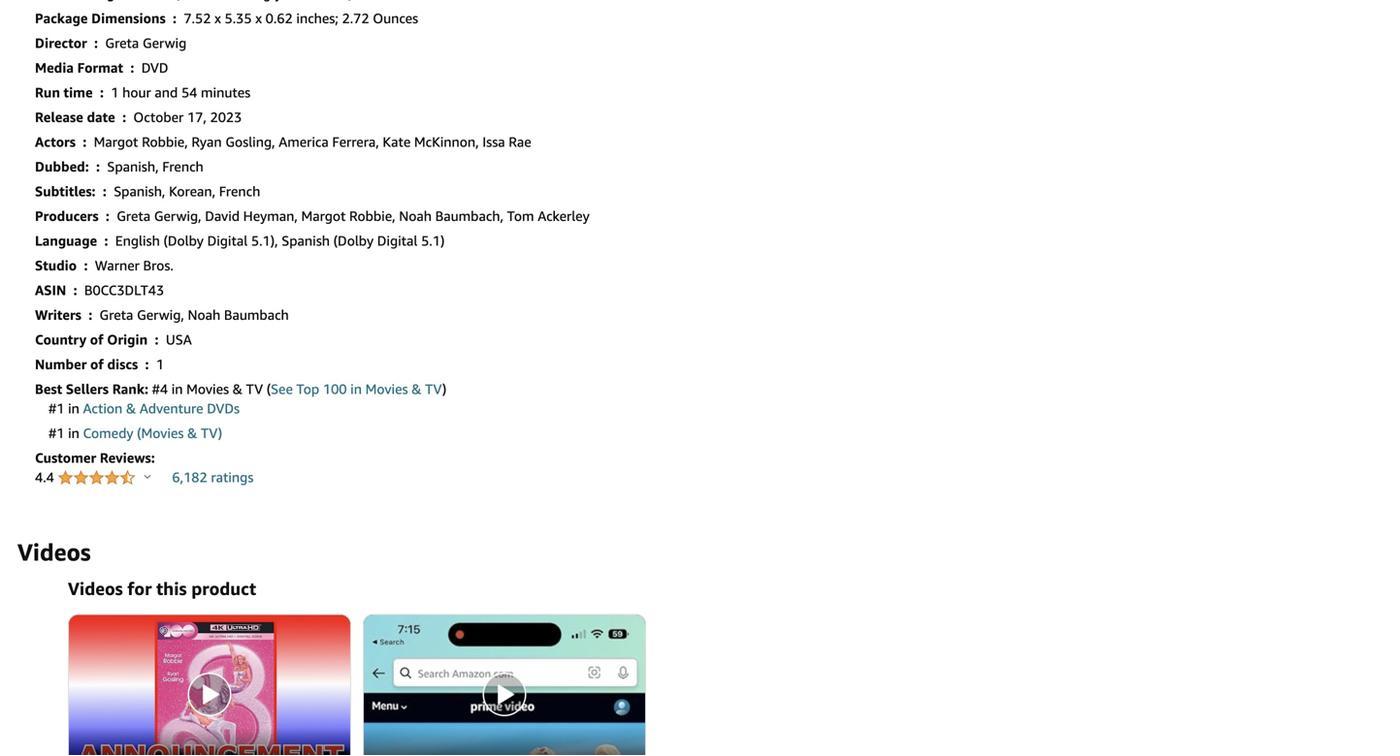 Task type: vqa. For each thing, say whether or not it's contained in the screenshot.


Task type: locate. For each thing, give the bounding box(es) containing it.
0 horizontal spatial noah
[[188, 307, 220, 323]]

david
[[205, 208, 240, 224]]

: right writers
[[88, 307, 92, 323]]

of
[[90, 332, 103, 348], [90, 357, 104, 373]]

None text field
[[606, 748, 645, 756]]

margot down date
[[94, 134, 138, 150]]

‏ right producers
[[102, 208, 102, 224]]

‏ right dubbed: at the left of page
[[93, 159, 93, 175]]

greta
[[105, 35, 139, 51], [117, 208, 151, 224], [99, 307, 133, 323]]

baumbach,
[[435, 208, 504, 224]]

1 left hour on the left top of page
[[111, 85, 119, 101]]

: right asin
[[73, 282, 77, 298]]

& down rank:
[[126, 401, 136, 417]]

0 horizontal spatial tv
[[246, 381, 263, 397]]

‎ left "warner"
[[91, 258, 91, 274]]

x left 5.35
[[215, 10, 221, 26]]

spanish, up "english"
[[114, 184, 165, 200]]

greta down b0cc3dlt43
[[99, 307, 133, 323]]

french
[[162, 159, 204, 175], [219, 184, 260, 200]]

digital left 5.1)
[[377, 233, 418, 249]]

none text field inside videos for this product list
[[311, 748, 350, 756]]

0 horizontal spatial 1
[[111, 85, 119, 101]]

‎ up #4 on the left bottom of the page
[[153, 357, 153, 373]]

‏ right date
[[119, 109, 119, 125]]

(dolby up bros.
[[163, 233, 204, 249]]

gerwig, down korean,
[[154, 208, 201, 224]]

5.1)
[[421, 233, 445, 249]]

top
[[296, 381, 319, 397]]

0 horizontal spatial digital
[[207, 233, 248, 249]]

videos inside list
[[68, 578, 123, 599]]

greta up "english"
[[117, 208, 151, 224]]

x right 5.35
[[255, 10, 262, 26]]

0 vertical spatial 1
[[111, 85, 119, 101]]

digital
[[207, 233, 248, 249], [377, 233, 418, 249]]

french up david
[[219, 184, 260, 200]]

: up "warner"
[[104, 233, 108, 249]]

october
[[133, 109, 184, 125]]

: left dvd
[[130, 60, 134, 76]]

b0cc3dlt43
[[84, 282, 164, 298]]

see
[[271, 381, 293, 397]]

#1 down 'best'
[[49, 401, 64, 417]]

hour
[[122, 85, 151, 101]]

‎ right asin
[[81, 282, 81, 298]]

videos down the 4.4 at left
[[17, 538, 91, 566]]

video widget card image for text box in videos for this product list
[[364, 615, 645, 756]]

‏ up gerwig
[[169, 10, 169, 26]]

& left tv)
[[187, 426, 197, 442]]

reviews:
[[100, 450, 155, 466]]

‏ right origin
[[151, 332, 151, 348]]

1 vertical spatial french
[[219, 184, 260, 200]]

ackerley
[[538, 208, 590, 224]]

package dimensions                                     ‏                                         :                                     ‎ 7.52 x 5.35 x 0.62 inches; 2.72 ounces director                                     ‏                                         :                                     ‎ greta gerwig media format                                     ‏                                         :                                     ‎ dvd run time                                     ‏                                         :                                     ‎ 1 hour and 54 minutes release date                                     ‏                                         :                                     ‎ october 17, 2023 actors                                     ‏                                         :                                     ‎ margot robbie, ryan gosling, america ferrera, kate mckinnon, issa rae dubbed:                                     ‏                                         :                                     ‎ spanish, french subtitles:                                     ‏                                         :                                     ‎ spanish, korean, french producers                                     ‏                                         :                                     ‎ greta gerwig, david heyman, margot robbie, noah baumbach, tom ackerley language                                     ‏                                         :                                     ‎ english (dolby digital 5.1), spanish (dolby digital 5.1) studio                                     ‏                                         :                                     ‎ warner bros. asin                                     ‏                                         :                                     ‎ b0cc3dlt43 writers                                     ‏                                         :                                     ‎ greta gerwig, noah baumbach country of origin                                     ‏                                         :                                     ‎ usa number of discs                                     ‏                                         :                                     ‎ 1
[[35, 10, 590, 373]]

4.4 button
[[35, 470, 151, 488]]

mckinnon,
[[414, 134, 479, 150]]

margot up spanish
[[301, 208, 346, 224]]

:
[[173, 10, 177, 26], [94, 35, 98, 51], [130, 60, 134, 76], [100, 85, 104, 101], [122, 109, 126, 125], [83, 134, 87, 150], [96, 159, 100, 175], [103, 184, 107, 200], [106, 208, 110, 224], [104, 233, 108, 249], [84, 258, 88, 274], [73, 282, 77, 298], [88, 307, 92, 323], [155, 332, 159, 348], [145, 357, 149, 373]]

1 vertical spatial #1
[[49, 426, 64, 442]]

x
[[215, 10, 221, 26], [255, 10, 262, 26]]

0 vertical spatial margot
[[94, 134, 138, 150]]

usa
[[166, 332, 192, 348]]

studio
[[35, 258, 77, 274]]

1 horizontal spatial 1
[[156, 357, 164, 373]]

2 video widget card image from the left
[[364, 615, 645, 756]]

1 digital from the left
[[207, 233, 248, 249]]

‏ up the format
[[91, 35, 91, 51]]

america
[[279, 134, 329, 150]]

greta down 'dimensions'
[[105, 35, 139, 51]]

6,182 ratings link
[[172, 470, 254, 486]]

director
[[35, 35, 87, 51]]

dubbed:
[[35, 159, 89, 175]]

product
[[191, 578, 256, 599]]

1 horizontal spatial tv
[[425, 381, 442, 397]]

gerwig,
[[154, 208, 201, 224], [137, 307, 184, 323]]

comedy
[[83, 426, 133, 442]]

french up korean,
[[162, 159, 204, 175]]

adventure
[[140, 401, 203, 417]]

noah up usa on the top of the page
[[188, 307, 220, 323]]

1 horizontal spatial video widget card image
[[364, 615, 645, 756]]

‏ right the format
[[127, 60, 127, 76]]

of left origin
[[90, 332, 103, 348]]

0 horizontal spatial robbie,
[[142, 134, 188, 150]]

#1
[[49, 401, 64, 417], [49, 426, 64, 442]]

(movies
[[137, 426, 184, 442]]

1 vertical spatial videos
[[68, 578, 123, 599]]

‎ right subtitles:
[[110, 184, 110, 200]]

‏ right the discs on the top of the page
[[142, 357, 142, 373]]

robbie, down ferrera,
[[349, 208, 395, 224]]

0 vertical spatial french
[[162, 159, 204, 175]]

: right the discs on the top of the page
[[145, 357, 149, 373]]

movies
[[186, 381, 229, 397], [365, 381, 408, 397]]

videos left for
[[68, 578, 123, 599]]

bros.
[[143, 258, 174, 274]]

2 #1 from the top
[[49, 426, 64, 442]]

0 horizontal spatial x
[[215, 10, 221, 26]]

1 vertical spatial spanish,
[[114, 184, 165, 200]]

1 video widget card image from the left
[[69, 615, 350, 756]]

video widget card image
[[69, 615, 350, 756], [364, 615, 645, 756]]

0 horizontal spatial (dolby
[[163, 233, 204, 249]]

: left 7.52
[[173, 10, 177, 26]]

margot
[[94, 134, 138, 150], [301, 208, 346, 224]]

: up the format
[[94, 35, 98, 51]]

baumbach
[[224, 307, 289, 323]]

‏
[[169, 10, 169, 26], [91, 35, 91, 51], [127, 60, 127, 76], [96, 85, 96, 101], [119, 109, 119, 125], [79, 134, 79, 150], [93, 159, 93, 175], [99, 184, 99, 200], [102, 208, 102, 224], [101, 233, 101, 249], [80, 258, 80, 274], [70, 282, 70, 298], [85, 307, 85, 323], [151, 332, 151, 348], [142, 357, 142, 373]]

None text field
[[311, 748, 350, 756]]

0.62
[[265, 10, 293, 26]]

noah
[[399, 208, 432, 224], [188, 307, 220, 323]]

videos for this product list
[[56, 578, 1341, 756]]

movies up dvds
[[186, 381, 229, 397]]

0 vertical spatial noah
[[399, 208, 432, 224]]

0 horizontal spatial video widget card image
[[69, 615, 350, 756]]

(dolby
[[163, 233, 204, 249], [333, 233, 374, 249]]

for
[[127, 578, 152, 599]]

writers
[[35, 307, 81, 323]]

&
[[233, 381, 243, 397], [412, 381, 422, 397], [126, 401, 136, 417], [187, 426, 197, 442]]

origin
[[107, 332, 148, 348]]

0 horizontal spatial movies
[[186, 381, 229, 397]]

spanish,
[[107, 159, 159, 175], [114, 184, 165, 200]]

1 horizontal spatial (dolby
[[333, 233, 374, 249]]

‏ right 'studio'
[[80, 258, 80, 274]]

1 vertical spatial robbie,
[[349, 208, 395, 224]]

actors
[[35, 134, 76, 150]]

movies right the 100
[[365, 381, 408, 397]]

‎ right producers
[[113, 208, 113, 224]]

robbie,
[[142, 134, 188, 150], [349, 208, 395, 224]]

videos for this product
[[68, 578, 256, 599]]

release
[[35, 109, 83, 125]]

0 vertical spatial videos
[[17, 538, 91, 566]]

2.72
[[342, 10, 369, 26]]

‎ down b0cc3dlt43
[[96, 307, 96, 323]]

issa
[[482, 134, 505, 150]]

1 horizontal spatial noah
[[399, 208, 432, 224]]

of left the discs on the top of the page
[[90, 357, 104, 373]]

1 horizontal spatial x
[[255, 10, 262, 26]]

‎ up date
[[107, 85, 107, 101]]

noah up 5.1)
[[399, 208, 432, 224]]

language
[[35, 233, 97, 249]]

1 vertical spatial of
[[90, 357, 104, 373]]

0 vertical spatial #1
[[49, 401, 64, 417]]

robbie, down october
[[142, 134, 188, 150]]

gerwig, up usa on the top of the page
[[137, 307, 184, 323]]

: right date
[[122, 109, 126, 125]]

1 up #4 on the left bottom of the page
[[156, 357, 164, 373]]

1 horizontal spatial margot
[[301, 208, 346, 224]]

& left )
[[412, 381, 422, 397]]

100
[[323, 381, 347, 397]]

#4
[[152, 381, 168, 397]]

0 vertical spatial greta
[[105, 35, 139, 51]]

: right producers
[[106, 208, 110, 224]]

#1 up customer
[[49, 426, 64, 442]]

1 vertical spatial noah
[[188, 307, 220, 323]]

0 vertical spatial robbie,
[[142, 134, 188, 150]]

‏ right writers
[[85, 307, 85, 323]]

tv
[[246, 381, 263, 397], [425, 381, 442, 397]]

1 horizontal spatial digital
[[377, 233, 418, 249]]

spanish, down october
[[107, 159, 159, 175]]

1 horizontal spatial movies
[[365, 381, 408, 397]]

17,
[[187, 109, 206, 125]]

comedy (movies & tv) link
[[83, 426, 222, 442]]

1 vertical spatial margot
[[301, 208, 346, 224]]

gosling,
[[225, 134, 275, 150]]

dimensions
[[91, 10, 166, 26]]

digital down david
[[207, 233, 248, 249]]

videos for videos for this product
[[68, 578, 123, 599]]

(dolby right spanish
[[333, 233, 374, 249]]

0 horizontal spatial french
[[162, 159, 204, 175]]



Task type: describe. For each thing, give the bounding box(es) containing it.
1 horizontal spatial french
[[219, 184, 260, 200]]

number
[[35, 357, 87, 373]]

1 vertical spatial 1
[[156, 357, 164, 373]]

action
[[83, 401, 123, 417]]

‎ up "warner"
[[112, 233, 112, 249]]

7.52
[[184, 10, 211, 26]]

subtitles:
[[35, 184, 96, 200]]

spanish
[[282, 233, 330, 249]]

4.4
[[35, 470, 58, 486]]

ounces
[[373, 10, 418, 26]]

1 horizontal spatial robbie,
[[349, 208, 395, 224]]

: right 'studio'
[[84, 258, 88, 274]]

in right #4 on the left bottom of the page
[[171, 381, 183, 397]]

: right time at the top of page
[[100, 85, 104, 101]]

customer
[[35, 450, 96, 466]]

ferrera,
[[332, 134, 379, 150]]

inches;
[[296, 10, 338, 26]]

‏ right time at the top of page
[[96, 85, 96, 101]]

country
[[35, 332, 86, 348]]

korean,
[[169, 184, 216, 200]]

1 (dolby from the left
[[163, 233, 204, 249]]

1 movies from the left
[[186, 381, 229, 397]]

heyman,
[[243, 208, 298, 224]]

tom
[[507, 208, 534, 224]]

‏ right subtitles:
[[99, 184, 99, 200]]

video widget card image for text field in the videos for this product list
[[69, 615, 350, 756]]

‎ left dvd
[[138, 60, 138, 76]]

& up dvds
[[233, 381, 243, 397]]

‎ down date
[[90, 134, 90, 150]]

producers
[[35, 208, 99, 224]]

best sellers rank: #4 in movies & tv ( see top 100 in movies & tv ) #1 in action & adventure dvds #1 in comedy (movies & tv)
[[35, 381, 447, 442]]

format
[[77, 60, 123, 76]]

run
[[35, 85, 60, 101]]

2 x from the left
[[255, 10, 262, 26]]

6,182 ratings
[[172, 470, 254, 486]]

: right subtitles:
[[103, 184, 107, 200]]

1 tv from the left
[[246, 381, 263, 397]]

dvd
[[141, 60, 168, 76]]

in up customer
[[68, 426, 79, 442]]

1 x from the left
[[215, 10, 221, 26]]

action & adventure dvds link
[[83, 401, 240, 417]]

rae
[[509, 134, 531, 150]]

package
[[35, 10, 88, 26]]

and
[[155, 85, 178, 101]]

1 vertical spatial greta
[[117, 208, 151, 224]]

(
[[267, 381, 271, 397]]

ryan
[[191, 134, 222, 150]]

0 vertical spatial of
[[90, 332, 103, 348]]

0 vertical spatial gerwig,
[[154, 208, 201, 224]]

2 tv from the left
[[425, 381, 442, 397]]

‎ down hour on the left top of page
[[130, 109, 130, 125]]

date
[[87, 109, 115, 125]]

best
[[35, 381, 62, 397]]

‎ left 7.52
[[180, 10, 180, 26]]

2023
[[210, 109, 242, 125]]

asin
[[35, 282, 66, 298]]

5.1),
[[251, 233, 278, 249]]

)
[[442, 381, 447, 397]]

: right actors
[[83, 134, 87, 150]]

‎ up the format
[[102, 35, 102, 51]]

tv)
[[201, 426, 222, 442]]

customer reviews:
[[35, 450, 155, 466]]

2 digital from the left
[[377, 233, 418, 249]]

54
[[181, 85, 197, 101]]

‎ right dubbed: at the left of page
[[103, 159, 104, 175]]

discs
[[107, 357, 138, 373]]

popover image
[[144, 475, 151, 479]]

0 vertical spatial spanish,
[[107, 159, 159, 175]]

in right the 100
[[350, 381, 362, 397]]

‏ up "warner"
[[101, 233, 101, 249]]

rank:
[[112, 381, 148, 397]]

: right dubbed: at the left of page
[[96, 159, 100, 175]]

‏ right actors
[[79, 134, 79, 150]]

sellers
[[66, 381, 109, 397]]

media
[[35, 60, 74, 76]]

see top 100 in movies & tv link
[[271, 381, 442, 397]]

ratings
[[211, 470, 254, 486]]

this
[[156, 578, 187, 599]]

time
[[64, 85, 93, 101]]

gerwig
[[143, 35, 187, 51]]

dvds
[[207, 401, 240, 417]]

1 vertical spatial gerwig,
[[137, 307, 184, 323]]

warner
[[95, 258, 140, 274]]

2 vertical spatial greta
[[99, 307, 133, 323]]

english
[[115, 233, 160, 249]]

‏ right asin
[[70, 282, 70, 298]]

2 (dolby from the left
[[333, 233, 374, 249]]

videos for videos
[[17, 538, 91, 566]]

minutes
[[201, 85, 251, 101]]

5.35
[[225, 10, 252, 26]]

6,182
[[172, 470, 207, 486]]

0 horizontal spatial margot
[[94, 134, 138, 150]]

2 movies from the left
[[365, 381, 408, 397]]

none text field inside videos for this product list
[[606, 748, 645, 756]]

: left usa on the top of the page
[[155, 332, 159, 348]]

‎ left usa on the top of the page
[[162, 332, 162, 348]]

in down sellers
[[68, 401, 79, 417]]

1 #1 from the top
[[49, 401, 64, 417]]

kate
[[383, 134, 411, 150]]



